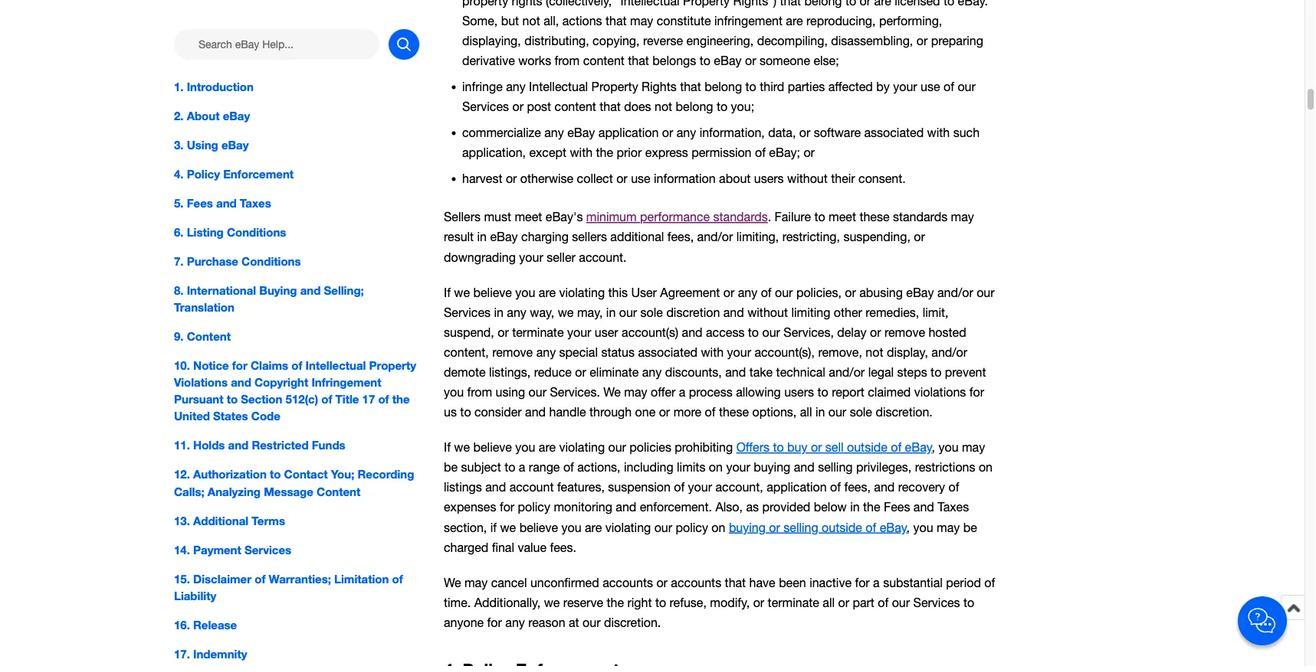 Task type: vqa. For each thing, say whether or not it's contained in the screenshot.
charging
yes



Task type: locate. For each thing, give the bounding box(es) containing it.
taxes down enforcement
[[240, 196, 271, 210]]

to left third
[[745, 80, 756, 94]]

ebay inside commercialize any ebay application or any information, data, or software associated with such application, except with the prior express permission of ebay; or
[[567, 126, 595, 140]]

1 vertical spatial violating
[[559, 441, 605, 455]]

standards
[[713, 211, 768, 225], [893, 211, 947, 225]]

or inside . failure to meet these standards may result in ebay charging sellers additional fees, and/or limiting, restricting, suspending, or downgrading your seller account.
[[914, 231, 925, 245]]

without down ebay;
[[787, 172, 828, 186]]

0 horizontal spatial ,
[[907, 521, 910, 535]]

0 vertical spatial users
[[754, 172, 784, 186]]

, inside , you may be charged final value fees.
[[907, 521, 910, 535]]

property inside the infringe any intellectual property rights that belong to third parties affected by your use of our services or post content that does not belong to you;
[[591, 80, 638, 94]]

are up range
[[539, 441, 556, 455]]

to up the restricting,
[[814, 211, 825, 225]]

are inside if we believe you are violating this user agreement or any of our policies, or abusing ebay and/or our services in any way, we may, in our sole discretion and without limiting other remedies, limit, suspend, or terminate your user account(s) and access to our services, delay or remove hosted content, remove any special status associated with your account(s), remove, not display, and/or demote listings, reduce or eliminate any discounts, and take technical and/or legal steps to prevent you from using our services. we may offer a process allowing users to report claimed violations for us to consider and handle through one or more of these options, all in our sole discretion.
[[539, 286, 556, 300]]

1 vertical spatial with
[[570, 146, 593, 160]]

if we believe you are violating this user agreement or any of our policies, or abusing ebay and/or our services in any way, we may, in our sole discretion and without limiting other remedies, limit, suspend, or terminate your user account(s) and access to our services, delay or remove hosted content, remove any special status associated with your account(s), remove, not display, and/or demote listings, reduce or eliminate any discounts, and take technical and/or legal steps to prevent you from using our services. we may offer a process allowing users to report claimed violations for us to consider and handle through one or more of these options, all in our sole discretion.
[[444, 286, 995, 420]]

0 vertical spatial without
[[787, 172, 828, 186]]

with up collect
[[570, 146, 593, 160]]

0 horizontal spatial not
[[655, 100, 672, 114]]

policy
[[187, 167, 220, 181]]

4. policy enforcement
[[174, 167, 294, 181]]

all inside if we believe you are violating this user agreement or any of our policies, or abusing ebay and/or our services in any way, we may, in our sole discretion and without limiting other remedies, limit, suspend, or terminate your user account(s) and access to our services, delay or remove hosted content, remove any special status associated with your account(s), remove, not display, and/or demote listings, reduce or eliminate any discounts, and take technical and/or legal steps to prevent you from using our services. we may offer a process allowing users to report claimed violations for us to consider and handle through one or more of these options, all in our sole discretion.
[[800, 406, 812, 420]]

, down the recovery
[[907, 521, 910, 535]]

conditions for 6. listing conditions
[[227, 226, 286, 239]]

0 horizontal spatial use
[[631, 172, 650, 186]]

property inside 10. notice for claims of intellectual property violations and copyright infringement pursuant to section 512(c) of title 17 of the united states code
[[369, 359, 416, 373]]

and/or down hosted
[[931, 346, 967, 360]]

terminate down way,
[[512, 326, 564, 340]]

sellers must meet ebay's minimum performance standards
[[444, 211, 768, 225]]

fees
[[187, 196, 213, 210], [884, 501, 910, 515]]

reduce
[[534, 366, 572, 380]]

on down also,
[[712, 521, 725, 535]]

0 horizontal spatial all
[[800, 406, 812, 420]]

application up prior
[[598, 126, 659, 140]]

6. listing conditions link
[[174, 224, 419, 241]]

in inside . failure to meet these standards may result in ebay charging sellers additional fees, and/or limiting, restricting, suspending, or downgrading your seller account.
[[477, 231, 487, 245]]

1 vertical spatial that
[[600, 100, 621, 114]]

1 vertical spatial sole
[[850, 406, 872, 420]]

2 accounts from the left
[[671, 576, 721, 590]]

if down the 'us'
[[444, 441, 451, 455]]

taxes down the recovery
[[938, 501, 969, 515]]

information,
[[700, 126, 765, 140]]

1 horizontal spatial remove
[[884, 326, 925, 340]]

or right 'suspend,'
[[498, 326, 509, 340]]

0 horizontal spatial property
[[369, 359, 416, 373]]

1 horizontal spatial intellectual
[[529, 80, 588, 94]]

0 vertical spatial are
[[539, 286, 556, 300]]

associated inside commercialize any ebay application or any information, data, or software associated with such application, except with the prior express permission of ebay; or
[[864, 126, 924, 140]]

account
[[509, 481, 554, 495]]

2 meet from the left
[[829, 211, 856, 225]]

to inside . failure to meet these standards may result in ebay charging sellers additional fees, and/or limiting, restricting, suspending, or downgrading your seller account.
[[814, 211, 825, 225]]

0 vertical spatial fees
[[187, 196, 213, 210]]

1 vertical spatial buying
[[729, 521, 766, 535]]

0 vertical spatial property
[[591, 80, 638, 94]]

fees, down privileges,
[[844, 481, 871, 495]]

1 horizontal spatial terminate
[[768, 596, 819, 610]]

all inside we may cancel unconfirmed accounts or accounts that have been inactive for a substantial period of time. additionally, we reserve the right to refuse, modify, or terminate all or part of our services to anyone for any reason at our discretion.
[[823, 596, 835, 610]]

1 vertical spatial fees,
[[844, 481, 871, 495]]

associated inside if we believe you are violating this user agreement or any of our policies, or abusing ebay and/or our services in any way, we may, in our sole discretion and without limiting other remedies, limit, suspend, or terminate your user account(s) and access to our services, delay or remove hosted content, remove any special status associated with your account(s), remove, not display, and/or demote listings, reduce or eliminate any discounts, and take technical and/or legal steps to prevent you from using our services. we may offer a process allowing users to report claimed violations for us to consider and handle through one or more of these options, all in our sole discretion.
[[638, 346, 698, 360]]

services
[[462, 100, 509, 114], [444, 306, 491, 320], [244, 543, 291, 557], [913, 596, 960, 610]]

use inside the infringe any intellectual property rights that belong to third parties affected by your use of our services or post content that does not belong to you;
[[921, 80, 940, 94]]

may inside . failure to meet these standards may result in ebay charging sellers additional fees, and/or limiting, restricting, suspending, or downgrading your seller account.
[[951, 211, 974, 225]]

data,
[[768, 126, 796, 140]]

0 vertical spatial ,
[[932, 441, 935, 455]]

if
[[490, 521, 497, 535]]

1 vertical spatial fees
[[884, 501, 910, 515]]

8.
[[174, 284, 184, 298]]

buying down offers
[[754, 461, 790, 475]]

we may cancel unconfirmed accounts or accounts that have been inactive for a substantial period of time. additionally, we reserve the right to refuse, modify, or terminate all or part of our services to anyone for any reason at our discretion.
[[444, 576, 995, 630]]

1 horizontal spatial all
[[823, 596, 835, 610]]

3. using ebay link
[[174, 137, 419, 153]]

1 horizontal spatial property
[[591, 80, 638, 94]]

are for this
[[539, 286, 556, 300]]

0 horizontal spatial intellectual
[[306, 359, 366, 373]]

ebay down must
[[490, 231, 518, 245]]

discretion. down claimed
[[876, 406, 933, 420]]

terminate inside if we believe you are violating this user agreement or any of our policies, or abusing ebay and/or our services in any way, we may, in our sole discretion and without limiting other remedies, limit, suspend, or terminate your user account(s) and access to our services, delay or remove hosted content, remove any special status associated with your account(s), remove, not display, and/or demote listings, reduce or eliminate any discounts, and take technical and/or legal steps to prevent you from using our services. we may offer a process allowing users to report claimed violations for us to consider and handle through one or more of these options, all in our sole discretion.
[[512, 326, 564, 340]]

0 vertical spatial discretion.
[[876, 406, 933, 420]]

associated down "by"
[[864, 126, 924, 140]]

express
[[645, 146, 688, 160]]

content,
[[444, 346, 489, 360]]

conditions for 7. purchase conditions
[[242, 255, 301, 268]]

and inside 5. fees and taxes link
[[216, 196, 237, 210]]

or right the delay
[[870, 326, 881, 340]]

minimum
[[586, 211, 637, 225]]

your right "by"
[[893, 80, 917, 94]]

2 horizontal spatial with
[[927, 126, 950, 140]]

ebay down 'content'
[[567, 126, 595, 140]]

property up 17
[[369, 359, 416, 373]]

these down process
[[719, 406, 749, 420]]

that
[[680, 80, 701, 94], [600, 100, 621, 114], [725, 576, 746, 590]]

prevent
[[945, 366, 986, 380]]

including
[[624, 461, 673, 475]]

0 vertical spatial remove
[[884, 326, 925, 340]]

these inside if we believe you are violating this user agreement or any of our policies, or abusing ebay and/or our services in any way, we may, in our sole discretion and without limiting other remedies, limit, suspend, or terminate your user account(s) and access to our services, delay or remove hosted content, remove any special status associated with your account(s), remove, not display, and/or demote listings, reduce or eliminate any discounts, and take technical and/or legal steps to prevent you from using our services. we may offer a process allowing users to report claimed violations for us to consider and handle through one or more of these options, all in our sole discretion.
[[719, 406, 749, 420]]

remedies,
[[866, 306, 919, 320]]

final
[[492, 541, 514, 555]]

be for , you may be subject to a range of actions, including limits on your buying and selling privileges, restrictions on listings and account features, suspension of your account, application of fees, and recovery of expenses for policy monitoring and enforcement. also, as provided below in the fees and taxes section, if we believe you are violating our policy on
[[444, 461, 458, 475]]

0 horizontal spatial meet
[[515, 211, 542, 225]]

0 vertical spatial not
[[655, 100, 672, 114]]

that left does
[[600, 100, 621, 114]]

, inside , you may be subject to a range of actions, including limits on your buying and selling privileges, restrictions on listings and account features, suspension of your account, application of fees, and recovery of expenses for policy monitoring and enforcement. also, as provided below in the fees and taxes section, if we believe you are violating our policy on
[[932, 441, 935, 455]]

1 horizontal spatial fees,
[[844, 481, 871, 495]]

below
[[814, 501, 847, 515]]

intellectual inside 10. notice for claims of intellectual property violations and copyright infringement pursuant to section 512(c) of title 17 of the united states code
[[306, 359, 366, 373]]

0 vertical spatial believe
[[473, 286, 512, 300]]

of down process
[[705, 406, 715, 420]]

without inside if we believe you are violating this user agreement or any of our policies, or abusing ebay and/or our services in any way, we may, in our sole discretion and without limiting other remedies, limit, suspend, or terminate your user account(s) and access to our services, delay or remove hosted content, remove any special status associated with your account(s), remove, not display, and/or demote listings, reduce or eliminate any discounts, and take technical and/or legal steps to prevent you from using our services. we may offer a process allowing users to report claimed violations for us to consider and handle through one or more of these options, all in our sole discretion.
[[747, 306, 788, 320]]

1 horizontal spatial not
[[866, 346, 883, 360]]

allowing
[[736, 386, 781, 400]]

other
[[834, 306, 862, 320]]

0 vertical spatial be
[[444, 461, 458, 475]]

listing
[[187, 226, 224, 239]]

1 vertical spatial associated
[[638, 346, 698, 360]]

analyzing
[[208, 485, 261, 499]]

and left take
[[725, 366, 746, 380]]

not down rights
[[655, 100, 672, 114]]

are for our
[[539, 441, 556, 455]]

intellectual
[[529, 80, 588, 94], [306, 359, 366, 373]]

not up the legal
[[866, 346, 883, 360]]

that up modify,
[[725, 576, 746, 590]]

0 vertical spatial sole
[[640, 306, 663, 320]]

our
[[958, 80, 976, 94], [775, 286, 793, 300], [977, 286, 995, 300], [619, 306, 637, 320], [762, 326, 780, 340], [529, 386, 546, 400], [828, 406, 846, 420], [608, 441, 626, 455], [654, 521, 672, 535], [892, 596, 910, 610], [583, 616, 601, 630]]

expenses
[[444, 501, 496, 515]]

the inside commercialize any ebay application or any information, data, or software associated with such application, except with the prior express permission of ebay; or
[[596, 146, 613, 160]]

are up way,
[[539, 286, 556, 300]]

if for if we believe you are violating this user agreement or any of our policies, or abusing ebay and/or our services in any way, we may, in our sole discretion and without limiting other remedies, limit, suspend, or terminate your user account(s) and access to our services, delay or remove hosted content, remove any special status associated with your account(s), remove, not display, and/or demote listings, reduce or eliminate any discounts, and take technical and/or legal steps to prevent you from using our services. we may offer a process allowing users to report claimed violations for us to consider and handle through one or more of these options, all in our sole discretion.
[[444, 286, 451, 300]]

1 vertical spatial belong
[[676, 100, 713, 114]]

a up part
[[873, 576, 880, 590]]

1 horizontal spatial with
[[701, 346, 724, 360]]

of left title
[[321, 393, 332, 407]]

any inside the infringe any intellectual property rights that belong to third parties affected by your use of our services or post content that does not belong to you;
[[506, 80, 526, 94]]

2. about ebay
[[174, 109, 250, 123]]

violating inside , you may be subject to a range of actions, including limits on your buying and selling privileges, restrictions on listings and account features, suspension of your account, application of fees, and recovery of expenses for policy monitoring and enforcement. also, as provided below in the fees and taxes section, if we believe you are violating our policy on
[[605, 521, 651, 535]]

1 vertical spatial application
[[767, 481, 827, 495]]

all down "inactive"
[[823, 596, 835, 610]]

may inside , you may be subject to a range of actions, including limits on your buying and selling privileges, restrictions on listings and account features, suspension of your account, application of fees, and recovery of expenses for policy monitoring and enforcement. also, as provided below in the fees and taxes section, if we believe you are violating our policy on
[[962, 441, 985, 455]]

be
[[444, 461, 458, 475], [963, 521, 977, 535]]

of up the below
[[830, 481, 841, 495]]

1 vertical spatial not
[[866, 346, 883, 360]]

fees down the recovery
[[884, 501, 910, 515]]

1 vertical spatial intellectual
[[306, 359, 366, 373]]

policy down the enforcement.
[[676, 521, 708, 535]]

your inside . failure to meet these standards may result in ebay charging sellers additional fees, and/or limiting, restricting, suspending, or downgrading your seller account.
[[519, 250, 543, 265]]

additionally,
[[474, 596, 541, 610]]

0 vertical spatial fees,
[[667, 231, 694, 245]]

and inside 10. notice for claims of intellectual property violations and copyright infringement pursuant to section 512(c) of title 17 of the united states code
[[231, 376, 251, 390]]

discretion. down right
[[604, 616, 661, 630]]

0 horizontal spatial that
[[600, 100, 621, 114]]

and inside '8. international buying and selling; translation'
[[300, 284, 321, 298]]

2 vertical spatial that
[[725, 576, 746, 590]]

if inside if we believe you are violating this user agreement or any of our policies, or abusing ebay and/or our services in any way, we may, in our sole discretion and without limiting other remedies, limit, suspend, or terminate your user account(s) and access to our services, delay or remove hosted content, remove any special status associated with your account(s), remove, not display, and/or demote listings, reduce or eliminate any discounts, and take technical and/or legal steps to prevent you from using our services. we may offer a process allowing users to report claimed violations for us to consider and handle through one or more of these options, all in our sole discretion.
[[444, 286, 451, 300]]

1 horizontal spatial meet
[[829, 211, 856, 225]]

modify,
[[710, 596, 750, 610]]

any right infringe
[[506, 80, 526, 94]]

fees, inside , you may be subject to a range of actions, including limits on your buying and selling privileges, restrictions on listings and account features, suspension of your account, application of fees, and recovery of expenses for policy monitoring and enforcement. also, as provided below in the fees and taxes section, if we believe you are violating our policy on
[[844, 481, 871, 495]]

you;
[[731, 100, 754, 114]]

0 horizontal spatial discretion.
[[604, 616, 661, 630]]

2 vertical spatial a
[[873, 576, 880, 590]]

0 vertical spatial violating
[[559, 286, 605, 300]]

sole up account(s)
[[640, 306, 663, 320]]

your
[[893, 80, 917, 94], [519, 250, 543, 265], [567, 326, 591, 340], [727, 346, 751, 360], [726, 461, 750, 475], [688, 481, 712, 495]]

demote
[[444, 366, 486, 380]]

title
[[335, 393, 359, 407]]

or left the sell
[[811, 441, 822, 455]]

1 vertical spatial are
[[539, 441, 556, 455]]

1 vertical spatial outside
[[822, 521, 862, 535]]

the left prior
[[596, 146, 613, 160]]

enforcement.
[[640, 501, 712, 515]]

1 horizontal spatial fees
[[884, 501, 910, 515]]

status
[[601, 346, 635, 360]]

standards up limiting,
[[713, 211, 768, 225]]

selling down the sell
[[818, 461, 853, 475]]

0 vertical spatial these
[[860, 211, 890, 225]]

violating down suspension
[[605, 521, 651, 535]]

seller
[[547, 250, 575, 265]]

display,
[[887, 346, 928, 360]]

be inside , you may be subject to a range of actions, including limits on your buying and selling privileges, restrictions on listings and account features, suspension of your account, application of fees, and recovery of expenses for policy monitoring and enforcement. also, as provided below in the fees and taxes section, if we believe you are violating our policy on
[[444, 461, 458, 475]]

, for , you may be subject to a range of actions, including limits on your buying and selling privileges, restrictions on listings and account features, suspension of your account, application of fees, and recovery of expenses for policy monitoring and enforcement. also, as provided below in the fees and taxes section, if we believe you are violating our policy on
[[932, 441, 935, 455]]

and/or up limit,
[[937, 286, 973, 300]]

your down charging
[[519, 250, 543, 265]]

be inside , you may be charged final value fees.
[[963, 521, 977, 535]]

you;
[[331, 468, 354, 482]]

2 standards from the left
[[893, 211, 947, 225]]

the left right
[[607, 596, 624, 610]]

2 vertical spatial are
[[585, 521, 602, 535]]

2 if from the top
[[444, 441, 451, 455]]

0 vertical spatial selling
[[818, 461, 853, 475]]

1 horizontal spatial use
[[921, 80, 940, 94]]

fees, down 'minimum performance standards' link in the top of the page
[[667, 231, 694, 245]]

1 vertical spatial without
[[747, 306, 788, 320]]

1 vertical spatial taxes
[[938, 501, 969, 515]]

policy
[[518, 501, 550, 515], [676, 521, 708, 535]]

conditions up buying
[[242, 255, 301, 268]]

use
[[921, 80, 940, 94], [631, 172, 650, 186]]

to inside 10. notice for claims of intellectual property violations and copyright infringement pursuant to section 512(c) of title 17 of the united states code
[[227, 393, 238, 407]]

0 horizontal spatial terminate
[[512, 326, 564, 340]]

12. authorization to contact you; recording calls; analyzing message content
[[174, 468, 414, 499]]

16. release link
[[174, 617, 419, 634]]

0 vertical spatial with
[[927, 126, 950, 140]]

.
[[768, 211, 771, 225]]

0 vertical spatial buying
[[754, 461, 790, 475]]

violating up actions,
[[559, 441, 605, 455]]

17. indemnity
[[174, 648, 247, 661]]

policy down account at the bottom
[[518, 501, 550, 515]]

believe down downgrading
[[473, 286, 512, 300]]

value
[[518, 541, 547, 555]]

of inside the infringe any intellectual property rights that belong to third parties affected by your use of our services or post content that does not belong to you;
[[944, 80, 954, 94]]

and up section
[[231, 376, 251, 390]]

1 vertical spatial remove
[[492, 346, 533, 360]]

ebay;
[[769, 146, 800, 160]]

accounts
[[603, 576, 653, 590], [671, 576, 721, 590]]

0 horizontal spatial standards
[[713, 211, 768, 225]]

intellectual up 'infringement'
[[306, 359, 366, 373]]

1 horizontal spatial discretion.
[[876, 406, 933, 420]]

9.
[[174, 330, 184, 344]]

associated down account(s)
[[638, 346, 698, 360]]

any down additionally,
[[505, 616, 525, 630]]

1 horizontal spatial users
[[784, 386, 814, 400]]

reserve
[[563, 596, 603, 610]]

0 vertical spatial intellectual
[[529, 80, 588, 94]]

these up suspending,
[[860, 211, 890, 225]]

that inside we may cancel unconfirmed accounts or accounts that have been inactive for a substantial period of time. additionally, we reserve the right to refuse, modify, or terminate all or part of our services to anyone for any reason at our discretion.
[[725, 576, 746, 590]]

believe up value
[[519, 521, 558, 535]]

13. additional terms link
[[174, 513, 419, 530]]

2 vertical spatial believe
[[519, 521, 558, 535]]

or right suspending,
[[914, 231, 925, 245]]

1 vertical spatial all
[[823, 596, 835, 610]]

meet inside . failure to meet these standards may result in ebay charging sellers additional fees, and/or limiting, restricting, suspending, or downgrading your seller account.
[[829, 211, 856, 225]]

1 accounts from the left
[[603, 576, 653, 590]]

1 horizontal spatial sole
[[850, 406, 872, 420]]

software
[[814, 126, 861, 140]]

1 horizontal spatial content
[[317, 485, 360, 499]]

0 horizontal spatial content
[[187, 330, 231, 344]]

any up express at the top of the page
[[677, 126, 696, 140]]

1 horizontal spatial standards
[[893, 211, 947, 225]]

and/or left limiting,
[[697, 231, 733, 245]]

fees,
[[667, 231, 694, 245], [844, 481, 871, 495]]

substantial
[[883, 576, 943, 590]]

notice
[[193, 359, 229, 373]]

their
[[831, 172, 855, 186]]

or inside the infringe any intellectual property rights that belong to third parties affected by your use of our services or post content that does not belong to you;
[[512, 100, 523, 114]]

users down ebay;
[[754, 172, 784, 186]]

use right "by"
[[921, 80, 940, 94]]

features,
[[557, 481, 605, 495]]

0 horizontal spatial associated
[[638, 346, 698, 360]]

sole down 'report'
[[850, 406, 872, 420]]

1 horizontal spatial that
[[680, 80, 701, 94]]

except
[[529, 146, 566, 160]]

0 horizontal spatial a
[[519, 461, 525, 475]]

terminate
[[512, 326, 564, 340], [768, 596, 819, 610]]

be for , you may be charged final value fees.
[[963, 521, 977, 535]]

14.
[[174, 543, 190, 557]]

and
[[216, 196, 237, 210], [300, 284, 321, 298], [723, 306, 744, 320], [682, 326, 703, 340], [725, 366, 746, 380], [231, 376, 251, 390], [525, 406, 546, 420], [228, 439, 249, 453], [794, 461, 815, 475], [485, 481, 506, 495], [874, 481, 895, 495], [616, 501, 636, 515], [914, 501, 934, 515]]

property up does
[[591, 80, 638, 94]]

or right one in the left of the page
[[659, 406, 670, 420]]

or
[[512, 100, 523, 114], [662, 126, 673, 140], [799, 126, 810, 140], [804, 146, 815, 160], [506, 172, 517, 186], [616, 172, 627, 186], [914, 231, 925, 245], [723, 286, 734, 300], [845, 286, 856, 300], [498, 326, 509, 340], [870, 326, 881, 340], [575, 366, 586, 380], [659, 406, 670, 420], [811, 441, 822, 455], [769, 521, 780, 535], [656, 576, 668, 590], [753, 596, 764, 610], [838, 596, 849, 610]]

16. release
[[174, 619, 237, 632]]

post
[[527, 100, 551, 114]]

0 vertical spatial taxes
[[240, 196, 271, 210]]

11. holds and restricted funds link
[[174, 437, 419, 454]]

1 vertical spatial terminate
[[768, 596, 819, 610]]

1 vertical spatial a
[[519, 461, 525, 475]]

are down monitoring
[[585, 521, 602, 535]]

2 horizontal spatial that
[[725, 576, 746, 590]]

1 vertical spatial property
[[369, 359, 416, 373]]

to left the buy
[[773, 441, 784, 455]]

1 vertical spatial ,
[[907, 521, 910, 535]]

fees inside , you may be subject to a range of actions, including limits on your buying and selling privileges, restrictions on listings and account features, suspension of your account, application of fees, and recovery of expenses for policy monitoring and enforcement. also, as provided below in the fees and taxes section, if we believe you are violating our policy on
[[884, 501, 910, 515]]

use down prior
[[631, 172, 650, 186]]

users down technical
[[784, 386, 814, 400]]

1 vertical spatial these
[[719, 406, 749, 420]]

these
[[860, 211, 890, 225], [719, 406, 749, 420]]

2 horizontal spatial a
[[873, 576, 880, 590]]

discretion. inside we may cancel unconfirmed accounts or accounts that have been inactive for a substantial period of time. additionally, we reserve the right to refuse, modify, or terminate all or part of our services to anyone for any reason at our discretion.
[[604, 616, 661, 630]]

0 vertical spatial application
[[598, 126, 659, 140]]

0 vertical spatial a
[[679, 386, 685, 400]]

17.
[[174, 648, 190, 661]]

2 vertical spatial violating
[[605, 521, 651, 535]]

fees, inside . failure to meet these standards may result in ebay charging sellers additional fees, and/or limiting, restricting, suspending, or downgrading your seller account.
[[667, 231, 694, 245]]

0 horizontal spatial with
[[570, 146, 593, 160]]

violating inside if we believe you are violating this user agreement or any of our policies, or abusing ebay and/or our services in any way, we may, in our sole discretion and without limiting other remedies, limit, suspend, or terminate your user account(s) and access to our services, delay or remove hosted content, remove any special status associated with your account(s), remove, not display, and/or demote listings, reduce or eliminate any discounts, and take technical and/or legal steps to prevent you from using our services. we may offer a process allowing users to report claimed violations for us to consider and handle through one or more of these options, all in our sole discretion.
[[559, 286, 605, 300]]

buying inside , you may be subject to a range of actions, including limits on your buying and selling privileges, restrictions on listings and account features, suspension of your account, application of fees, and recovery of expenses for policy monitoring and enforcement. also, as provided below in the fees and taxes section, if we believe you are violating our policy on
[[754, 461, 790, 475]]

0 horizontal spatial fees,
[[667, 231, 694, 245]]

0 horizontal spatial sole
[[640, 306, 663, 320]]

to up states
[[227, 393, 238, 407]]

10. notice for claims of intellectual property violations and copyright infringement pursuant to section 512(c) of title 17 of the united states code
[[174, 359, 416, 424]]

believe for if we believe you are violating this user agreement or any of our policies, or abusing ebay and/or our services in any way, we may, in our sole discretion and without limiting other remedies, limit, suspend, or terminate your user account(s) and access to our services, delay or remove hosted content, remove any special status associated with your account(s), remove, not display, and/or demote listings, reduce or eliminate any discounts, and take technical and/or legal steps to prevent you from using our services. we may offer a process allowing users to report claimed violations for us to consider and handle through one or more of these options, all in our sole discretion.
[[473, 286, 512, 300]]

if
[[444, 286, 451, 300], [444, 441, 451, 455]]

or right ebay;
[[804, 146, 815, 160]]

believe up 'subject'
[[473, 441, 512, 455]]

message
[[264, 485, 313, 499]]

,
[[932, 441, 935, 455], [907, 521, 910, 535]]

pursuant
[[174, 393, 223, 407]]

not inside the infringe any intellectual property rights that belong to third parties affected by your use of our services or post content that does not belong to you;
[[655, 100, 672, 114]]

1 horizontal spatial associated
[[864, 126, 924, 140]]

for inside if we believe you are violating this user agreement or any of our policies, or abusing ebay and/or our services in any way, we may, in our sole discretion and without limiting other remedies, limit, suspend, or terminate your user account(s) and access to our services, delay or remove hosted content, remove any special status associated with your account(s), remove, not display, and/or demote listings, reduce or eliminate any discounts, and take technical and/or legal steps to prevent you from using our services. we may offer a process allowing users to report claimed violations for us to consider and handle through one or more of these options, all in our sole discretion.
[[969, 386, 984, 400]]

ebay inside if we believe you are violating this user agreement or any of our policies, or abusing ebay and/or our services in any way, we may, in our sole discretion and without limiting other remedies, limit, suspend, or terminate your user account(s) and access to our services, delay or remove hosted content, remove any special status associated with your account(s), remove, not display, and/or demote listings, reduce or eliminate any discounts, and take technical and/or legal steps to prevent you from using our services. we may offer a process allowing users to report claimed violations for us to consider and handle through one or more of these options, all in our sole discretion.
[[906, 286, 934, 300]]

2 vertical spatial with
[[701, 346, 724, 360]]

0 vertical spatial if
[[444, 286, 451, 300]]

agreement
[[660, 286, 720, 300]]

a
[[679, 386, 685, 400], [519, 461, 525, 475], [873, 576, 880, 590]]

remove up the display,
[[884, 326, 925, 340]]

meet up the restricting,
[[829, 211, 856, 225]]

1 vertical spatial policy
[[676, 521, 708, 535]]

0 vertical spatial terminate
[[512, 326, 564, 340]]

content inside 12. authorization to contact you; recording calls; analyzing message content
[[317, 485, 360, 499]]

ebay
[[223, 109, 250, 123], [567, 126, 595, 140], [221, 138, 249, 152], [490, 231, 518, 245], [906, 286, 934, 300], [905, 441, 932, 455], [880, 521, 907, 535]]

believe inside if we believe you are violating this user agreement or any of our policies, or abusing ebay and/or our services in any way, we may, in our sole discretion and without limiting other remedies, limit, suspend, or terminate your user account(s) and access to our services, delay or remove hosted content, remove any special status associated with your account(s), remove, not display, and/or demote listings, reduce or eliminate any discounts, and take technical and/or legal steps to prevent you from using our services. we may offer a process allowing users to report claimed violations for us to consider and handle through one or more of these options, all in our sole discretion.
[[473, 286, 512, 300]]

on
[[709, 461, 723, 475], [979, 461, 993, 475], [712, 521, 725, 535]]

account(s)
[[622, 326, 678, 340]]

1 horizontal spatial ,
[[932, 441, 935, 455]]

1 if from the top
[[444, 286, 451, 300]]

of inside commercialize any ebay application or any information, data, or software associated with such application, except with the prior express permission of ebay; or
[[755, 146, 766, 160]]

to down period
[[963, 596, 974, 610]]

accounts up refuse,
[[671, 576, 721, 590]]

you inside , you may be charged final value fees.
[[913, 521, 933, 535]]

conditions
[[227, 226, 286, 239], [242, 255, 301, 268]]

and up 6. listing conditions at the top left of page
[[216, 196, 237, 210]]

any up reduce
[[536, 346, 556, 360]]

the inside , you may be subject to a range of actions, including limits on your buying and selling privileges, restrictions on listings and account features, suspension of your account, application of fees, and recovery of expenses for policy monitoring and enforcement. also, as provided below in the fees and taxes section, if we believe you are violating our policy on
[[863, 501, 880, 515]]

1 vertical spatial conditions
[[242, 255, 301, 268]]



Task type: describe. For each thing, give the bounding box(es) containing it.
1.
[[174, 80, 184, 94]]

section,
[[444, 521, 487, 535]]

limiting
[[791, 306, 830, 320]]

and down using
[[525, 406, 546, 420]]

16.
[[174, 619, 190, 632]]

terminate inside we may cancel unconfirmed accounts or accounts that have been inactive for a substantial period of time. additionally, we reserve the right to refuse, modify, or terminate all or part of our services to anyone for any reason at our discretion.
[[768, 596, 819, 610]]

policies
[[630, 441, 671, 455]]

not inside if we believe you are violating this user agreement or any of our policies, or abusing ebay and/or our services in any way, we may, in our sole discretion and without limiting other remedies, limit, suspend, or terminate your user account(s) and access to our services, delay or remove hosted content, remove any special status associated with your account(s), remove, not display, and/or demote listings, reduce or eliminate any discounts, and take technical and/or legal steps to prevent you from using our services. we may offer a process allowing users to report claimed violations for us to consider and handle through one or more of these options, all in our sole discretion.
[[866, 346, 883, 360]]

discretion. inside if we believe you are violating this user agreement or any of our policies, or abusing ebay and/or our services in any way, we may, in our sole discretion and without limiting other remedies, limit, suspend, or terminate your user account(s) and access to our services, delay or remove hosted content, remove any special status associated with your account(s), remove, not display, and/or demote listings, reduce or eliminate any discounts, and take technical and/or legal steps to prevent you from using our services. we may offer a process allowing users to report claimed violations for us to consider and handle through one or more of these options, all in our sole discretion.
[[876, 406, 933, 420]]

commercialize any ebay application or any information, data, or software associated with such application, except with the prior express permission of ebay; or
[[462, 126, 980, 160]]

in up offers to buy or sell outside of ebay link
[[815, 406, 825, 420]]

on down the prohibiting
[[709, 461, 723, 475]]

15. disclaimer of warranties; limitation of liability
[[174, 572, 403, 603]]

of right disclaimer
[[255, 572, 265, 586]]

a inside if we believe you are violating this user agreement or any of our policies, or abusing ebay and/or our services in any way, we may, in our sole discretion and without limiting other remedies, limit, suspend, or terminate your user account(s) and access to our services, delay or remove hosted content, remove any special status associated with your account(s), remove, not display, and/or demote listings, reduce or eliminate any discounts, and take technical and/or legal steps to prevent you from using our services. we may offer a process allowing users to report claimed violations for us to consider and handle through one or more of these options, all in our sole discretion.
[[679, 386, 685, 400]]

to left 'report'
[[817, 386, 828, 400]]

of right 17
[[378, 393, 389, 407]]

limitation
[[334, 572, 389, 586]]

to right right
[[655, 596, 666, 610]]

your up special
[[567, 326, 591, 340]]

buying
[[259, 284, 297, 298]]

are inside , you may be subject to a range of actions, including limits on your buying and selling privileges, restrictions on listings and account features, suspension of your account, application of fees, and recovery of expenses for policy monitoring and enforcement. also, as provided below in the fees and taxes section, if we believe you are violating our policy on
[[585, 521, 602, 535]]

or up express at the top of the page
[[662, 126, 673, 140]]

in inside , you may be subject to a range of actions, including limits on your buying and selling privileges, restrictions on listings and account features, suspension of your account, application of fees, and recovery of expenses for policy monitoring and enforcement. also, as provided below in the fees and taxes section, if we believe you are violating our policy on
[[850, 501, 860, 515]]

using
[[187, 138, 218, 152]]

any up the offer
[[642, 366, 662, 380]]

us
[[444, 406, 457, 420]]

buy
[[787, 441, 807, 455]]

translation
[[174, 301, 234, 315]]

these inside . failure to meet these standards may result in ebay charging sellers additional fees, and/or limiting, restricting, suspending, or downgrading your seller account.
[[860, 211, 890, 225]]

offer
[[651, 386, 675, 400]]

restricting,
[[782, 231, 840, 245]]

to inside 12. authorization to contact you; recording calls; analyzing message content
[[270, 468, 281, 482]]

in up 'suspend,'
[[494, 306, 504, 320]]

must
[[484, 211, 511, 225]]

this
[[608, 286, 628, 300]]

1 meet from the left
[[515, 211, 542, 225]]

limiting,
[[736, 231, 779, 245]]

of down "restrictions" at the right bottom of page
[[948, 481, 959, 495]]

warranties;
[[269, 572, 331, 586]]

or down special
[[575, 366, 586, 380]]

taxes inside , you may be subject to a range of actions, including limits on your buying and selling privileges, restrictions on listings and account features, suspension of your account, application of fees, and recovery of expenses for policy monitoring and enforcement. also, as provided below in the fees and taxes section, if we believe you are violating our policy on
[[938, 501, 969, 515]]

. failure to meet these standards may result in ebay charging sellers additional fees, and/or limiting, restricting, suspending, or downgrading your seller account.
[[444, 211, 974, 265]]

our inside , you may be subject to a range of actions, including limits on your buying and selling privileges, restrictions on listings and account features, suspension of your account, application of fees, and recovery of expenses for policy monitoring and enforcement. also, as provided below in the fees and taxes section, if we believe you are violating our policy on
[[654, 521, 672, 535]]

a inside we may cancel unconfirmed accounts or accounts that have been inactive for a substantial period of time. additionally, we reserve the right to refuse, modify, or terminate all or part of our services to anyone for any reason at our discretion.
[[873, 576, 880, 590]]

7. purchase conditions
[[174, 255, 301, 268]]

0 horizontal spatial users
[[754, 172, 784, 186]]

we inside , you may be subject to a range of actions, including limits on your buying and selling privileges, restrictions on listings and account features, suspension of your account, application of fees, and recovery of expenses for policy monitoring and enforcement. also, as provided below in the fees and taxes section, if we believe you are violating our policy on
[[500, 521, 516, 535]]

512(c)
[[286, 393, 318, 407]]

discounts,
[[665, 366, 722, 380]]

ebay inside . failure to meet these standards may result in ebay charging sellers additional fees, and/or limiting, restricting, suspending, or downgrading your seller account.
[[490, 231, 518, 245]]

any up except
[[544, 126, 564, 140]]

for up part
[[855, 576, 870, 590]]

services down terms
[[244, 543, 291, 557]]

or down "have"
[[753, 596, 764, 610]]

infringement
[[312, 376, 381, 390]]

Search eBay Help... text field
[[174, 29, 379, 60]]

introduction
[[187, 80, 254, 94]]

we up 'subject'
[[454, 441, 470, 455]]

13.
[[174, 514, 190, 528]]

to up violations
[[931, 366, 941, 380]]

affected
[[828, 80, 873, 94]]

code
[[251, 410, 280, 424]]

9. content
[[174, 330, 231, 344]]

0 vertical spatial belong
[[705, 80, 742, 94]]

ebay up 4. policy enforcement
[[221, 138, 249, 152]]

or left part
[[838, 596, 849, 610]]

11. holds and restricted funds
[[174, 439, 345, 453]]

we inside we may cancel unconfirmed accounts or accounts that have been inactive for a substantial period of time. additionally, we reserve the right to refuse, modify, or terminate all or part of our services to anyone for any reason at our discretion.
[[544, 596, 560, 610]]

15.
[[174, 572, 190, 586]]

of up the enforcement.
[[674, 481, 685, 495]]

1 standards from the left
[[713, 211, 768, 225]]

0 horizontal spatial taxes
[[240, 196, 271, 210]]

account(s),
[[755, 346, 815, 360]]

and down privileges,
[[874, 481, 895, 495]]

may inside we may cancel unconfirmed accounts or accounts that have been inactive for a substantial period of time. additionally, we reserve the right to refuse, modify, or terminate all or part of our services to anyone for any reason at our discretion.
[[464, 576, 488, 590]]

2. about ebay link
[[174, 107, 419, 124]]

harvest or otherwise collect or use information about users without their consent.
[[462, 172, 906, 186]]

standards inside . failure to meet these standards may result in ebay charging sellers additional fees, and/or limiting, restricting, suspending, or downgrading your seller account.
[[893, 211, 947, 225]]

a inside , you may be subject to a range of actions, including limits on your buying and selling privileges, restrictions on listings and account features, suspension of your account, application of fees, and recovery of expenses for policy monitoring and enforcement. also, as provided below in the fees and taxes section, if we believe you are violating our policy on
[[519, 461, 525, 475]]

you up the 'us'
[[444, 386, 464, 400]]

for inside , you may be subject to a range of actions, including limits on your buying and selling privileges, restrictions on listings and account features, suspension of your account, application of fees, and recovery of expenses for policy monitoring and enforcement. also, as provided below in the fees and taxes section, if we believe you are violating our policy on
[[500, 501, 514, 515]]

application inside commercialize any ebay application or any information, data, or software associated with such application, except with the prior express permission of ebay; or
[[598, 126, 659, 140]]

prohibiting
[[675, 441, 733, 455]]

your down limits in the bottom right of the page
[[688, 481, 712, 495]]

5. fees and taxes
[[174, 196, 271, 210]]

sellers
[[572, 231, 607, 245]]

of left policies,
[[761, 286, 772, 300]]

or right harvest
[[506, 172, 517, 186]]

our inside the infringe any intellectual property rights that belong to third parties affected by your use of our services or post content that does not belong to you;
[[958, 80, 976, 94]]

permission
[[692, 146, 752, 160]]

or down provided
[[769, 521, 780, 535]]

cancel
[[491, 576, 527, 590]]

in up user
[[606, 306, 616, 320]]

for down additionally,
[[487, 616, 502, 630]]

8. international buying and selling; translation link
[[174, 282, 419, 316]]

restricted
[[252, 439, 309, 453]]

of right part
[[878, 596, 889, 610]]

3.
[[174, 138, 184, 152]]

violating for our
[[559, 441, 605, 455]]

of up the features,
[[563, 461, 574, 475]]

minimum performance standards link
[[586, 211, 768, 225]]

your up account,
[[726, 461, 750, 475]]

of right limitation
[[392, 572, 403, 586]]

your down access
[[727, 346, 751, 360]]

services inside if we believe you are violating this user agreement or any of our policies, or abusing ebay and/or our services in any way, we may, in our sole discretion and without limiting other remedies, limit, suspend, or terminate your user account(s) and access to our services, delay or remove hosted content, remove any special status associated with your account(s), remove, not display, and/or demote listings, reduce or eliminate any discounts, and take technical and/or legal steps to prevent you from using our services. we may offer a process allowing users to report claimed violations for us to consider and handle through one or more of these options, all in our sole discretion.
[[444, 306, 491, 320]]

fees.
[[550, 541, 576, 555]]

application inside , you may be subject to a range of actions, including limits on your buying and selling privileges, restrictions on listings and account features, suspension of your account, application of fees, and recovery of expenses for policy monitoring and enforcement. also, as provided below in the fees and taxes section, if we believe you are violating our policy on
[[767, 481, 827, 495]]

process
[[689, 386, 733, 400]]

collect
[[577, 172, 613, 186]]

and down the recovery
[[914, 501, 934, 515]]

recording
[[358, 468, 414, 482]]

of down privileges,
[[866, 521, 876, 535]]

may,
[[577, 306, 603, 320]]

downgrading
[[444, 250, 516, 265]]

we right way,
[[558, 306, 574, 320]]

parties
[[788, 80, 825, 94]]

users inside if we believe you are violating this user agreement or any of our policies, or abusing ebay and/or our services in any way, we may, in our sole discretion and without limiting other remedies, limit, suspend, or terminate your user account(s) and access to our services, delay or remove hosted content, remove any special status associated with your account(s), remove, not display, and/or demote listings, reduce or eliminate any discounts, and take technical and/or legal steps to prevent you from using our services. we may offer a process allowing users to report claimed violations for us to consider and handle through one or more of these options, all in our sole discretion.
[[784, 386, 814, 400]]

prior
[[617, 146, 642, 160]]

your inside the infringe any intellectual property rights that belong to third parties affected by your use of our services or post content that does not belong to you;
[[893, 80, 917, 94]]

right
[[627, 596, 652, 610]]

0 vertical spatial that
[[680, 80, 701, 94]]

services inside the infringe any intellectual property rights that belong to third parties affected by your use of our services or post content that does not belong to you;
[[462, 100, 509, 114]]

or right data,
[[799, 126, 810, 140]]

14. payment services
[[174, 543, 291, 557]]

account,
[[715, 481, 763, 495]]

believe inside , you may be subject to a range of actions, including limits on your buying and selling privileges, restrictions on listings and account features, suspension of your account, application of fees, and recovery of expenses for policy monitoring and enforcement. also, as provided below in the fees and taxes section, if we believe you are violating our policy on
[[519, 521, 558, 535]]

of up copyright
[[291, 359, 302, 373]]

on right "restrictions" at the right bottom of page
[[979, 461, 993, 475]]

report
[[832, 386, 864, 400]]

listings
[[444, 481, 482, 495]]

you up range
[[515, 441, 535, 455]]

1. introduction
[[174, 80, 254, 94]]

if we believe you are violating our policies prohibiting offers to buy or sell outside of ebay
[[444, 441, 932, 455]]

1 vertical spatial use
[[631, 172, 650, 186]]

6. listing conditions
[[174, 226, 286, 239]]

and down discretion
[[682, 326, 703, 340]]

or up other
[[845, 286, 856, 300]]

and down the buy
[[794, 461, 815, 475]]

0 horizontal spatial fees
[[187, 196, 213, 210]]

or down , you may be charged final value fees.
[[656, 576, 668, 590]]

0 vertical spatial outside
[[847, 441, 887, 455]]

refuse,
[[670, 596, 707, 610]]

11.
[[174, 439, 190, 453]]

violations
[[914, 386, 966, 400]]

we down downgrading
[[454, 286, 470, 300]]

and down 'subject'
[[485, 481, 506, 495]]

indemnity
[[193, 648, 247, 661]]

violating for this
[[559, 286, 605, 300]]

about
[[719, 172, 751, 186]]

claims
[[251, 359, 288, 373]]

eliminate
[[590, 366, 639, 380]]

2.
[[174, 109, 184, 123]]

0 vertical spatial content
[[187, 330, 231, 344]]

consent.
[[858, 172, 906, 186]]

about
[[187, 109, 220, 123]]

or right collect
[[616, 172, 627, 186]]

0 horizontal spatial policy
[[518, 501, 550, 515]]

for inside 10. notice for claims of intellectual property violations and copyright infringement pursuant to section 512(c) of title 17 of the united states code
[[232, 359, 247, 373]]

intellectual inside the infringe any intellectual property rights that belong to third parties affected by your use of our services or post content that does not belong to you;
[[529, 80, 588, 94]]

of up privileges,
[[891, 441, 901, 455]]

privileges,
[[856, 461, 911, 475]]

copyright
[[254, 376, 308, 390]]

you up way,
[[515, 286, 535, 300]]

discretion
[[666, 306, 720, 320]]

anyone
[[444, 616, 484, 630]]

to right the 'us'
[[460, 406, 471, 420]]

1 horizontal spatial policy
[[676, 521, 708, 535]]

1 vertical spatial selling
[[784, 521, 818, 535]]

any inside we may cancel unconfirmed accounts or accounts that have been inactive for a substantial period of time. additionally, we reserve the right to refuse, modify, or terminate all or part of our services to anyone for any reason at our discretion.
[[505, 616, 525, 630]]

of right period
[[984, 576, 995, 590]]

the inside 10. notice for claims of intellectual property violations and copyright infringement pursuant to section 512(c) of title 17 of the united states code
[[392, 393, 410, 407]]

to inside , you may be subject to a range of actions, including limits on your buying and selling privileges, restrictions on listings and account features, suspension of your account, application of fees, and recovery of expenses for policy monitoring and enforcement. also, as provided below in the fees and taxes section, if we believe you are violating our policy on
[[504, 461, 515, 475]]

such
[[953, 126, 980, 140]]

may inside if we believe you are violating this user agreement or any of our policies, or abusing ebay and/or our services in any way, we may, in our sole discretion and without limiting other remedies, limit, suspend, or terminate your user account(s) and access to our services, delay or remove hosted content, remove any special status associated with your account(s), remove, not display, and/or demote listings, reduce or eliminate any discounts, and take technical and/or legal steps to prevent you from using our services. we may offer a process allowing users to report claimed violations for us to consider and handle through one or more of these options, all in our sole discretion.
[[624, 386, 647, 400]]

and/or up 'report'
[[829, 366, 865, 380]]

to right access
[[748, 326, 759, 340]]

ebay up "restrictions" at the right bottom of page
[[905, 441, 932, 455]]

ebay down the recovery
[[880, 521, 907, 535]]

any up access
[[738, 286, 757, 300]]

infringe
[[462, 80, 503, 94]]

you up fees.
[[561, 521, 581, 535]]

any left way,
[[507, 306, 526, 320]]

suspend,
[[444, 326, 494, 340]]

and inside 11. holds and restricted funds link
[[228, 439, 249, 453]]

states
[[213, 410, 248, 424]]

believe for if we believe you are violating our policies prohibiting offers to buy or sell outside of ebay
[[473, 441, 512, 455]]

monitoring
[[554, 501, 612, 515]]

or right agreement
[[723, 286, 734, 300]]

and/or inside . failure to meet these standards may result in ebay charging sellers additional fees, and/or limiting, restricting, suspending, or downgrading your seller account.
[[697, 231, 733, 245]]

selling inside , you may be subject to a range of actions, including limits on your buying and selling privileges, restrictions on listings and account features, suspension of your account, application of fees, and recovery of expenses for policy monitoring and enforcement. also, as provided below in the fees and taxes section, if we believe you are violating our policy on
[[818, 461, 853, 475]]

with inside if we believe you are violating this user agreement or any of our policies, or abusing ebay and/or our services in any way, we may, in our sole discretion and without limiting other remedies, limit, suspend, or terminate your user account(s) and access to our services, delay or remove hosted content, remove any special status associated with your account(s), remove, not display, and/or demote listings, reduce or eliminate any discounts, and take technical and/or legal steps to prevent you from using our services. we may offer a process allowing users to report claimed violations for us to consider and handle through one or more of these options, all in our sole discretion.
[[701, 346, 724, 360]]

may inside , you may be charged final value fees.
[[937, 521, 960, 535]]

services inside we may cancel unconfirmed accounts or accounts that have been inactive for a substantial period of time. additionally, we reserve the right to refuse, modify, or terminate all or part of our services to anyone for any reason at our discretion.
[[913, 596, 960, 610]]

ebay right about
[[223, 109, 250, 123]]

contact
[[284, 468, 328, 482]]

the inside we may cancel unconfirmed accounts or accounts that have been inactive for a substantial period of time. additionally, we reserve the right to refuse, modify, or terminate all or part of our services to anyone for any reason at our discretion.
[[607, 596, 624, 610]]

and down suspension
[[616, 501, 636, 515]]

you up "restrictions" at the right bottom of page
[[938, 441, 958, 455]]

payment
[[193, 543, 241, 557]]

if for if we believe you are violating our policies prohibiting offers to buy or sell outside of ebay
[[444, 441, 451, 455]]

and up access
[[723, 306, 744, 320]]

to left you;
[[717, 100, 727, 114]]

10. notice for claims of intellectual property violations and copyright infringement pursuant to section 512(c) of title 17 of the united states code link
[[174, 358, 419, 425]]

13. additional terms
[[174, 514, 285, 528]]

take
[[749, 366, 773, 380]]

, for , you may be charged final value fees.
[[907, 521, 910, 535]]



